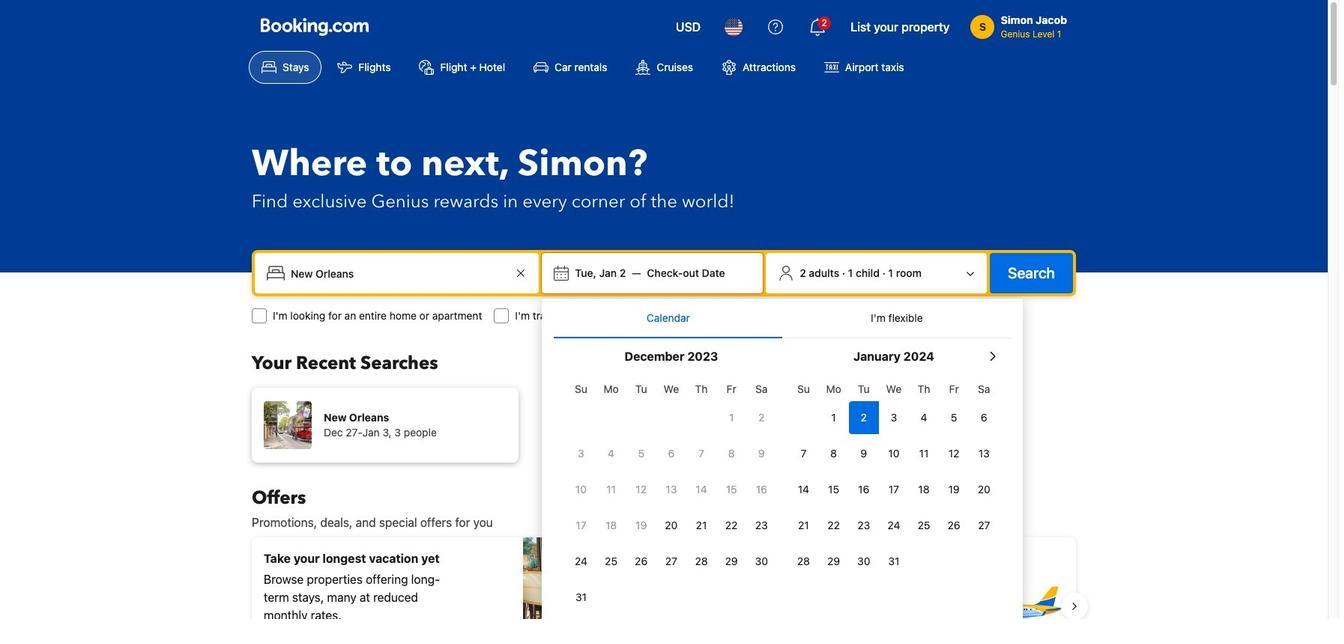 Task type: describe. For each thing, give the bounding box(es) containing it.
21 January 2024 checkbox
[[789, 510, 819, 543]]

28 January 2024 checkbox
[[789, 546, 819, 579]]

6 December 2023 checkbox
[[656, 438, 686, 471]]

17 December 2023 checkbox
[[566, 510, 596, 543]]

1 grid from the left
[[566, 375, 777, 615]]

5 January 2024 checkbox
[[939, 402, 969, 435]]

29 December 2023 checkbox
[[717, 546, 747, 579]]

booking.com image
[[261, 18, 369, 36]]

31 January 2024 checkbox
[[879, 546, 909, 579]]

23 January 2024 checkbox
[[849, 510, 879, 543]]

16 December 2023 checkbox
[[747, 474, 777, 507]]

4 December 2023 checkbox
[[596, 438, 626, 471]]

10 December 2023 checkbox
[[566, 474, 596, 507]]

14 January 2024 checkbox
[[789, 474, 819, 507]]

14 December 2023 checkbox
[[686, 474, 717, 507]]

26 December 2023 checkbox
[[626, 546, 656, 579]]

31 December 2023 checkbox
[[566, 582, 596, 615]]

25 December 2023 checkbox
[[596, 546, 626, 579]]

30 January 2024 checkbox
[[849, 546, 879, 579]]

24 December 2023 checkbox
[[566, 546, 596, 579]]

11 January 2024 checkbox
[[909, 438, 939, 471]]

27 January 2024 checkbox
[[969, 510, 999, 543]]

15 December 2023 checkbox
[[717, 474, 747, 507]]

24 January 2024 checkbox
[[879, 510, 909, 543]]

17 January 2024 checkbox
[[879, 474, 909, 507]]

23 December 2023 checkbox
[[747, 510, 777, 543]]

9 December 2023 checkbox
[[747, 438, 777, 471]]

13 December 2023 checkbox
[[656, 474, 686, 507]]

8 December 2023 checkbox
[[717, 438, 747, 471]]

2 January 2024 checkbox
[[849, 402, 879, 435]]

your account menu simon jacob genius level 1 element
[[971, 7, 1073, 41]]



Task type: locate. For each thing, give the bounding box(es) containing it.
1 December 2023 checkbox
[[717, 402, 747, 435]]

10 January 2024 checkbox
[[879, 438, 909, 471]]

25 January 2024 checkbox
[[909, 510, 939, 543]]

12 January 2024 checkbox
[[939, 438, 969, 471]]

tab list
[[554, 299, 1011, 340]]

20 January 2024 checkbox
[[969, 474, 999, 507]]

21 December 2023 checkbox
[[686, 510, 717, 543]]

19 December 2023 checkbox
[[626, 510, 656, 543]]

13 January 2024 checkbox
[[969, 438, 999, 471]]

2 grid from the left
[[789, 375, 999, 579]]

22 December 2023 checkbox
[[717, 510, 747, 543]]

26 January 2024 checkbox
[[939, 510, 969, 543]]

7 December 2023 checkbox
[[686, 438, 717, 471]]

region
[[240, 532, 1088, 620]]

2 December 2023 checkbox
[[747, 402, 777, 435]]

18 January 2024 checkbox
[[909, 474, 939, 507]]

9 January 2024 checkbox
[[849, 438, 879, 471]]

7 January 2024 checkbox
[[789, 438, 819, 471]]

12 December 2023 checkbox
[[626, 474, 656, 507]]

cell
[[849, 399, 879, 435]]

1 horizontal spatial grid
[[789, 375, 999, 579]]

8 January 2024 checkbox
[[819, 438, 849, 471]]

take your longest vacation yet image
[[523, 538, 658, 620]]

5 December 2023 checkbox
[[626, 438, 656, 471]]

30 December 2023 checkbox
[[747, 546, 777, 579]]

16 January 2024 checkbox
[[849, 474, 879, 507]]

4 January 2024 checkbox
[[909, 402, 939, 435]]

6 January 2024 checkbox
[[969, 402, 999, 435]]

22 January 2024 checkbox
[[819, 510, 849, 543]]

27 December 2023 checkbox
[[656, 546, 686, 579]]

15 January 2024 checkbox
[[819, 474, 849, 507]]

28 December 2023 checkbox
[[686, 546, 717, 579]]

1 January 2024 checkbox
[[819, 402, 849, 435]]

0 horizontal spatial grid
[[566, 375, 777, 615]]

11 December 2023 checkbox
[[596, 474, 626, 507]]

29 January 2024 checkbox
[[819, 546, 849, 579]]

20 December 2023 checkbox
[[656, 510, 686, 543]]

grid
[[566, 375, 777, 615], [789, 375, 999, 579]]

19 January 2024 checkbox
[[939, 474, 969, 507]]

3 December 2023 checkbox
[[566, 438, 596, 471]]

18 December 2023 checkbox
[[596, 510, 626, 543]]

fly away to your dream vacation image
[[959, 555, 1064, 620]]

3 January 2024 checkbox
[[879, 402, 909, 435]]

Where are you going? field
[[285, 260, 512, 287]]



Task type: vqa. For each thing, say whether or not it's contained in the screenshot.
7 december 2023 option
yes



